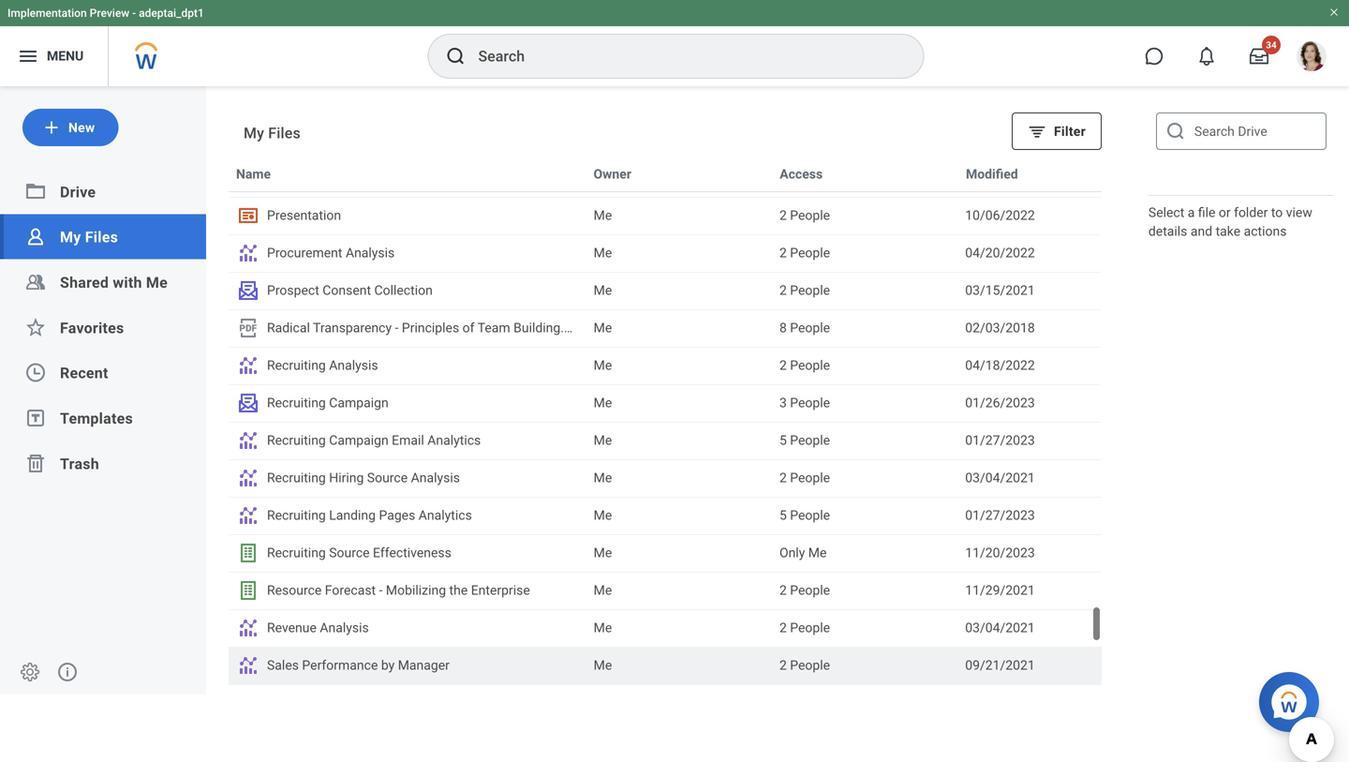 Task type: vqa. For each thing, say whether or not it's contained in the screenshot.
second Design from the right
no



Task type: describe. For each thing, give the bounding box(es) containing it.
me cell for sales performance by manager
[[586, 648, 772, 683]]

me for procurement analysis
[[594, 245, 612, 261]]

me for recruiting analysis
[[594, 358, 612, 373]]

- for forecast
[[379, 583, 383, 598]]

2 for sales performance by manager
[[780, 658, 787, 673]]

row containing recruiting source effectiveness
[[229, 534, 1102, 572]]

inbox large image
[[1250, 47, 1269, 66]]

profile logan mcneil image
[[1297, 41, 1327, 75]]

2 people link for resource forecast - mobilizing the enterprise
[[780, 580, 951, 601]]

recruiting source effectiveness
[[267, 545, 452, 560]]

01/27/2023 for recruiting campaign email analytics
[[966, 433, 1035, 448]]

recruiting analysis link
[[237, 354, 579, 377]]

row containing recruiting campaign
[[229, 384, 1102, 422]]

me cell for recruiting campaign email analytics
[[586, 423, 772, 458]]

select a file or folder to view details and take actions
[[1149, 205, 1313, 239]]

me for revenue analysis
[[594, 620, 612, 635]]

recent button
[[60, 364, 108, 382]]

people for recruiting campaign email analytics
[[790, 433, 831, 448]]

name
[[236, 166, 271, 182]]

2 people link for prospect consent collection
[[780, 280, 951, 301]]

procurement
[[267, 245, 343, 261]]

03/15/2021
[[966, 283, 1035, 298]]

row containing presentation
[[229, 197, 1102, 234]]

me for radical transparency - principles of team building.pdf
[[594, 320, 612, 336]]

consent
[[323, 283, 371, 298]]

recruiting source effectiveness link
[[237, 542, 579, 564]]

me for recruiting campaign email analytics
[[594, 433, 612, 448]]

2 for procurement analysis
[[780, 245, 787, 261]]

0 vertical spatial source
[[367, 470, 408, 486]]

actions
[[1244, 224, 1287, 239]]

15 row from the top
[[229, 684, 1102, 722]]

menu banner
[[0, 0, 1350, 86]]

people for recruiting landing pages analytics
[[790, 508, 831, 523]]

sales
[[267, 658, 299, 673]]

2 cell from the left
[[772, 160, 958, 196]]

or
[[1219, 205, 1231, 220]]

Search Workday  search field
[[478, 36, 885, 77]]

resource forecast - mobilizing the enterprise link
[[237, 579, 579, 602]]

recruiting for recruiting source effectiveness
[[267, 545, 326, 560]]

filter button
[[1012, 112, 1102, 150]]

templates button
[[60, 410, 133, 427]]

- for transparency
[[395, 320, 399, 336]]

people for prospect consent collection
[[790, 283, 831, 298]]

me cell for revenue analysis
[[586, 610, 772, 646]]

radical transparency - principles of team building.pdf link
[[237, 317, 583, 339]]

4 discovery board image from the top
[[237, 654, 260, 677]]

2 people for sales performance by manager
[[780, 658, 831, 673]]

recruiting for recruiting campaign email analytics
[[267, 433, 326, 448]]

me for recruiting campaign
[[594, 395, 612, 411]]

favorites
[[60, 319, 124, 337]]

2 people for presentation
[[780, 208, 831, 223]]

shared with me
[[60, 274, 168, 291]]

me cell for recruiting landing pages analytics
[[586, 498, 772, 533]]

row containing revenue analysis
[[229, 609, 1102, 647]]

2 people for revenue analysis
[[780, 620, 831, 635]]

close environment banner image
[[1329, 7, 1340, 18]]

drive
[[60, 183, 96, 201]]

by
[[381, 658, 395, 673]]

2 people for prospect consent collection
[[780, 283, 831, 298]]

transparency
[[313, 320, 392, 336]]

3 cell from the left
[[958, 160, 1101, 196]]

1 vertical spatial source
[[329, 545, 370, 560]]

my files button
[[60, 228, 118, 246]]

filter
[[1054, 123, 1086, 139]]

procurement analysis link
[[237, 242, 579, 264]]

clock image
[[24, 361, 47, 384]]

and
[[1191, 224, 1213, 239]]

8 people
[[780, 320, 831, 336]]

2 for presentation
[[780, 208, 787, 223]]

1 vertical spatial my
[[60, 228, 81, 246]]

me row
[[229, 159, 1102, 197]]

recruiting analysis
[[267, 358, 378, 373]]

radical transparency - principles of team building.pdf
[[267, 320, 583, 336]]

people for resource forecast - mobilizing the enterprise
[[790, 583, 831, 598]]

preview
[[90, 7, 130, 20]]

folder
[[1234, 205, 1269, 220]]

shared with me button
[[60, 274, 168, 291]]

34 button
[[1239, 36, 1281, 77]]

2 for revenue analysis
[[780, 620, 787, 635]]

me for recruiting landing pages analytics
[[594, 508, 612, 523]]

with
[[113, 274, 142, 291]]

search image
[[445, 45, 467, 67]]

my inside item list "element"
[[244, 124, 264, 142]]

trash button
[[60, 455, 99, 473]]

adeptai_dpt1
[[139, 7, 204, 20]]

analysis for procurement analysis
[[346, 245, 395, 261]]

row containing recruiting landing pages analytics
[[229, 497, 1102, 534]]

2 for resource forecast - mobilizing the enterprise
[[780, 583, 787, 598]]

34
[[1267, 39, 1277, 51]]

only me link
[[780, 543, 951, 563]]

me cell for presentation
[[586, 198, 772, 233]]

1 cell from the left
[[230, 160, 586, 196]]

building.pdf
[[514, 320, 583, 336]]

only
[[780, 545, 805, 560]]

implementation preview -   adeptai_dpt1
[[7, 7, 204, 20]]

2 people link for revenue analysis
[[780, 618, 951, 638]]

me for prospect consent collection
[[594, 283, 612, 298]]

email
[[392, 433, 424, 448]]

5 people link for recruiting campaign email analytics
[[780, 430, 951, 451]]

3
[[780, 395, 787, 411]]

prospect consent collection
[[267, 283, 433, 298]]

row containing recruiting hiring source analysis
[[229, 459, 1102, 497]]

modified
[[966, 166, 1019, 182]]

team
[[478, 320, 511, 336]]

mobilizing
[[386, 583, 446, 598]]

5 for recruiting landing pages analytics
[[780, 508, 787, 523]]

people for sales performance by manager
[[790, 658, 831, 673]]

new button
[[22, 109, 119, 146]]

performance
[[302, 658, 378, 673]]

3 people
[[780, 395, 831, 411]]

user image
[[24, 225, 47, 248]]

04/20/2022
[[966, 245, 1035, 261]]

enterprise
[[471, 583, 530, 598]]

row containing procurement analysis
[[229, 234, 1102, 272]]

analysis inside recruiting hiring source analysis link
[[411, 470, 460, 486]]

implementation
[[7, 7, 87, 20]]

only me
[[780, 545, 827, 560]]

favorites button
[[60, 319, 124, 337]]

recruiting landing pages analytics link
[[237, 504, 579, 527]]

recruiting campaign
[[267, 395, 389, 411]]

people for recruiting campaign
[[790, 395, 831, 411]]

2 people for resource forecast - mobilizing the enterprise
[[780, 583, 831, 598]]

10/06/2022
[[966, 208, 1035, 223]]

details
[[1149, 224, 1188, 239]]

presentation link
[[237, 204, 579, 227]]

09/21/2021
[[966, 658, 1035, 673]]

grid inside item list "element"
[[229, 155, 1102, 722]]

people for procurement analysis
[[790, 245, 831, 261]]

analysis for recruiting analysis
[[329, 358, 378, 373]]

3 discovery board image from the top
[[237, 429, 260, 452]]

2 people link for presentation
[[780, 205, 951, 226]]

prospect
[[267, 283, 319, 298]]

2 for prospect consent collection
[[780, 283, 787, 298]]

notification template image for recruiting campaign
[[237, 392, 260, 414]]

people for revenue analysis
[[790, 620, 831, 635]]

me cell for radical transparency - principles of team building.pdf
[[586, 310, 772, 346]]

recruiting for recruiting hiring source analysis
[[267, 470, 326, 486]]

item list element
[[206, 86, 1125, 722]]

files inside item list "element"
[[268, 124, 301, 142]]

collection
[[374, 283, 433, 298]]

owner
[[594, 166, 632, 182]]

the
[[449, 583, 468, 598]]

owner button
[[590, 163, 635, 186]]

row containing recruiting campaign email analytics
[[229, 422, 1102, 459]]

5 people link for recruiting landing pages analytics
[[780, 505, 951, 526]]

me for sales performance by manager
[[594, 658, 612, 673]]



Task type: locate. For each thing, give the bounding box(es) containing it.
me for recruiting hiring source analysis
[[594, 470, 612, 486]]

12 me cell from the top
[[586, 573, 772, 608]]

recruiting left landing
[[267, 508, 326, 523]]

7 me cell from the top
[[586, 385, 772, 421]]

notification template image for recruiting campaign
[[237, 392, 260, 414]]

my
[[244, 124, 264, 142], [60, 228, 81, 246]]

6 row from the top
[[229, 347, 1102, 384]]

1 people from the top
[[790, 208, 831, 223]]

2 2 people link from the top
[[780, 243, 951, 263]]

5 2 from the top
[[780, 470, 787, 486]]

2 campaign from the top
[[329, 433, 389, 448]]

- for preview
[[132, 7, 136, 20]]

5 for recruiting campaign email analytics
[[780, 433, 787, 448]]

revenue analysis
[[267, 620, 369, 635]]

landing
[[329, 508, 376, 523]]

8
[[780, 320, 787, 336]]

8 row from the top
[[229, 422, 1102, 459]]

analysis inside 'revenue analysis' link
[[320, 620, 369, 635]]

me cell inside me 'row'
[[586, 160, 772, 196]]

row containing sales performance by manager
[[229, 647, 1102, 684]]

hiring
[[329, 470, 364, 486]]

3 row from the top
[[229, 234, 1102, 272]]

7 2 people from the top
[[780, 620, 831, 635]]

0 horizontal spatial my files
[[60, 228, 118, 246]]

5 down 3
[[780, 433, 787, 448]]

me cell for procurement analysis
[[586, 235, 772, 271]]

2 people link for recruiting analysis
[[780, 355, 951, 376]]

2
[[780, 208, 787, 223], [780, 245, 787, 261], [780, 283, 787, 298], [780, 358, 787, 373], [780, 470, 787, 486], [780, 583, 787, 598], [780, 620, 787, 635], [780, 658, 787, 673]]

1 vertical spatial analytics
[[419, 508, 472, 523]]

recent
[[60, 364, 108, 382]]

- inside menu banner
[[132, 7, 136, 20]]

notification template image
[[237, 279, 260, 302], [237, 392, 260, 414]]

2 for recruiting analysis
[[780, 358, 787, 373]]

- right forecast at the left bottom
[[379, 583, 383, 598]]

menu
[[47, 48, 84, 64]]

files up the name
[[268, 124, 301, 142]]

recruiting for recruiting landing pages analytics
[[267, 508, 326, 523]]

row containing recruiting analysis
[[229, 347, 1102, 384]]

my files inside item list "element"
[[244, 124, 301, 142]]

11/29/2021
[[966, 583, 1035, 598]]

- inside radical transparency - principles of team building.pdf link
[[395, 320, 399, 336]]

notification template image left recruiting campaign
[[237, 392, 260, 414]]

analysis up prospect consent collection
[[346, 245, 395, 261]]

justify image
[[17, 45, 39, 67]]

folder open image
[[24, 180, 47, 203]]

filter image
[[1028, 122, 1047, 141]]

3 2 people from the top
[[780, 283, 831, 298]]

2 people for recruiting analysis
[[780, 358, 831, 373]]

2 people for recruiting hiring source analysis
[[780, 470, 831, 486]]

recruiting down radical
[[267, 358, 326, 373]]

2 5 people from the top
[[780, 508, 831, 523]]

2 5 people link from the top
[[780, 505, 951, 526]]

1 03/04/2021 from the top
[[966, 470, 1035, 486]]

my files up shared on the top left of page
[[60, 228, 118, 246]]

8 people from the top
[[790, 470, 831, 486]]

revenue
[[267, 620, 317, 635]]

2 people for procurement analysis
[[780, 245, 831, 261]]

1 2 people link from the top
[[780, 205, 951, 226]]

analysis down the transparency
[[329, 358, 378, 373]]

1 vertical spatial notification template image
[[237, 392, 260, 414]]

presentations image
[[237, 204, 260, 227], [237, 204, 260, 227]]

1 horizontal spatial files
[[268, 124, 301, 142]]

drive button
[[60, 183, 96, 201]]

- left principles
[[395, 320, 399, 336]]

analytics right email
[[428, 433, 481, 448]]

1 vertical spatial 5 people
[[780, 508, 831, 523]]

row containing radical transparency - principles of team building.pdf
[[229, 309, 1102, 347]]

cell
[[230, 160, 586, 196], [772, 160, 958, 196], [958, 160, 1101, 196]]

manager
[[398, 658, 450, 673]]

2 horizontal spatial -
[[395, 320, 399, 336]]

1 row from the top
[[229, 155, 1102, 192]]

me cell for recruiting campaign
[[586, 385, 772, 421]]

3 people from the top
[[790, 283, 831, 298]]

7 2 from the top
[[780, 620, 787, 635]]

of
[[463, 320, 475, 336]]

2 for recruiting hiring source analysis
[[780, 470, 787, 486]]

9 people from the top
[[790, 508, 831, 523]]

6 me cell from the top
[[586, 348, 772, 383]]

notification template image left the prospect
[[237, 279, 260, 302]]

campaign for recruiting campaign
[[329, 395, 389, 411]]

9 row from the top
[[229, 459, 1102, 497]]

recruiting hiring source analysis link
[[237, 467, 579, 489]]

1 vertical spatial my files
[[60, 228, 118, 246]]

row containing resource forecast - mobilizing the enterprise
[[229, 572, 1102, 609]]

4 2 people link from the top
[[780, 355, 951, 376]]

- right preview
[[132, 7, 136, 20]]

- inside resource forecast - mobilizing the enterprise link
[[379, 583, 383, 598]]

analysis
[[346, 245, 395, 261], [329, 358, 378, 373], [411, 470, 460, 486], [320, 620, 369, 635]]

my files up the name
[[244, 124, 301, 142]]

2 people link for procurement analysis
[[780, 243, 951, 263]]

info image
[[56, 661, 79, 683]]

0 vertical spatial files
[[268, 124, 301, 142]]

presentation
[[267, 208, 341, 223]]

02/03/2018
[[966, 320, 1035, 336]]

5 people for recruiting landing pages analytics
[[780, 508, 831, 523]]

recruiting for recruiting campaign
[[267, 395, 326, 411]]

resource
[[267, 583, 322, 598]]

access
[[780, 166, 823, 182]]

source up the pages
[[367, 470, 408, 486]]

me cell for recruiting hiring source analysis
[[586, 460, 772, 496]]

menu button
[[0, 26, 108, 86]]

search drive field
[[1157, 112, 1327, 150]]

to
[[1272, 205, 1283, 220]]

recruiting campaign link
[[237, 392, 579, 414]]

my files
[[244, 124, 301, 142], [60, 228, 118, 246]]

campaign for recruiting campaign email analytics
[[329, 433, 389, 448]]

12 row from the top
[[229, 572, 1102, 609]]

1 5 people link from the top
[[780, 430, 951, 451]]

03/04/2021
[[966, 470, 1035, 486], [966, 620, 1035, 635]]

1 vertical spatial -
[[395, 320, 399, 336]]

take
[[1216, 224, 1241, 239]]

5 people for recruiting campaign email analytics
[[780, 433, 831, 448]]

analytics inside recruiting landing pages analytics link
[[419, 508, 472, 523]]

1 vertical spatial notification template image
[[237, 392, 260, 414]]

plus image
[[42, 118, 61, 137]]

procurement analysis
[[267, 245, 395, 261]]

03/04/2021 down the 01/26/2023 at bottom
[[966, 470, 1035, 486]]

1 campaign from the top
[[329, 395, 389, 411]]

me cell for resource forecast - mobilizing the enterprise
[[586, 573, 772, 608]]

1 01/27/2023 from the top
[[966, 433, 1035, 448]]

11/20/2023
[[966, 545, 1035, 560]]

campaign up recruiting campaign email analytics
[[329, 395, 389, 411]]

10 me cell from the top
[[586, 498, 772, 533]]

recruiting hiring source analysis
[[267, 470, 460, 486]]

01/27/2023 up 11/20/2023 on the bottom right of page
[[966, 508, 1035, 523]]

campaign up recruiting hiring source analysis
[[329, 433, 389, 448]]

pages
[[379, 508, 416, 523]]

14 row from the top
[[229, 647, 1102, 684]]

radical
[[267, 320, 310, 336]]

01/27/2023 for recruiting landing pages analytics
[[966, 508, 1035, 523]]

notification template image for prospect consent collection
[[237, 279, 260, 302]]

analytics for recruiting landing pages analytics
[[419, 508, 472, 523]]

9 me cell from the top
[[586, 460, 772, 496]]

notification template image
[[237, 279, 260, 302], [237, 392, 260, 414]]

row containing prospect consent collection
[[229, 272, 1102, 309]]

03/04/2021 for revenue analysis
[[966, 620, 1035, 635]]

prospect consent collection link
[[237, 279, 579, 302]]

7 2 people link from the top
[[780, 618, 951, 638]]

1 vertical spatial 5
[[780, 508, 787, 523]]

12 people from the top
[[790, 658, 831, 673]]

3 recruiting from the top
[[267, 433, 326, 448]]

5 me cell from the top
[[586, 310, 772, 346]]

2 2 from the top
[[780, 245, 787, 261]]

notification template image left recruiting campaign
[[237, 392, 260, 414]]

0 vertical spatial notification template image
[[237, 279, 260, 302]]

document image
[[237, 317, 260, 339], [237, 317, 260, 339]]

1 horizontal spatial my files
[[244, 124, 301, 142]]

gear image
[[19, 661, 41, 683]]

my up the name
[[244, 124, 264, 142]]

me for resource forecast - mobilizing the enterprise
[[594, 583, 612, 598]]

8 2 from the top
[[780, 658, 787, 673]]

01/27/2023 down the 01/26/2023 at bottom
[[966, 433, 1035, 448]]

2 people from the top
[[790, 245, 831, 261]]

2 01/27/2023 from the top
[[966, 508, 1035, 523]]

discovery board image
[[237, 242, 260, 264], [237, 354, 260, 377], [237, 429, 260, 452], [237, 467, 260, 489], [237, 467, 260, 489], [237, 504, 260, 527], [237, 504, 260, 527], [237, 617, 260, 639], [237, 617, 260, 639], [237, 654, 260, 677]]

discovery board image
[[237, 242, 260, 264], [237, 354, 260, 377], [237, 429, 260, 452], [237, 654, 260, 677]]

6 2 people link from the top
[[780, 580, 951, 601]]

7 people from the top
[[790, 433, 831, 448]]

1 horizontal spatial my
[[244, 124, 264, 142]]

0 vertical spatial 5
[[780, 433, 787, 448]]

0 horizontal spatial files
[[85, 228, 118, 246]]

2 vertical spatial -
[[379, 583, 383, 598]]

2 me cell from the top
[[586, 198, 772, 233]]

sales performance by manager link
[[237, 654, 579, 677]]

8 me cell from the top
[[586, 423, 772, 458]]

10 row from the top
[[229, 497, 1102, 534]]

5 people down the 3 people
[[780, 433, 831, 448]]

access button
[[776, 163, 827, 186]]

resource forecast - mobilizing the enterprise
[[267, 583, 530, 598]]

people for recruiting hiring source analysis
[[790, 470, 831, 486]]

my right user icon
[[60, 228, 81, 246]]

me cell
[[586, 160, 772, 196], [586, 198, 772, 233], [586, 235, 772, 271], [586, 273, 772, 308], [586, 310, 772, 346], [586, 348, 772, 383], [586, 385, 772, 421], [586, 423, 772, 458], [586, 460, 772, 496], [586, 498, 772, 533], [586, 535, 772, 571], [586, 573, 772, 608], [586, 610, 772, 646], [586, 648, 772, 683]]

5 people link down 3 people link
[[780, 430, 951, 451]]

03/04/2021 for recruiting hiring source analysis
[[966, 470, 1035, 486]]

0 vertical spatial my
[[244, 124, 264, 142]]

5 row from the top
[[229, 309, 1102, 347]]

5 people link up only me link
[[780, 505, 951, 526]]

8 2 people from the top
[[780, 658, 831, 673]]

workbook image
[[237, 579, 260, 602], [237, 579, 260, 602]]

recruiting landing pages analytics
[[267, 508, 472, 523]]

5 2 people from the top
[[780, 470, 831, 486]]

notifications large image
[[1198, 47, 1217, 66]]

a
[[1188, 205, 1195, 220]]

recruiting for recruiting analysis
[[267, 358, 326, 373]]

1 me cell from the top
[[586, 160, 772, 196]]

4 row from the top
[[229, 272, 1102, 309]]

13 row from the top
[[229, 609, 1102, 647]]

me cell for recruiting source effectiveness
[[586, 535, 772, 571]]

0 vertical spatial 01/27/2023
[[966, 433, 1035, 448]]

6 recruiting from the top
[[267, 545, 326, 560]]

recruiting up resource
[[267, 545, 326, 560]]

1 vertical spatial 03/04/2021
[[966, 620, 1035, 635]]

analytics
[[428, 433, 481, 448], [419, 508, 472, 523]]

1 notification template image from the top
[[237, 279, 260, 302]]

4 recruiting from the top
[[267, 470, 326, 486]]

11 people from the top
[[790, 620, 831, 635]]

3 2 people link from the top
[[780, 280, 951, 301]]

notification template image left the prospect
[[237, 279, 260, 302]]

7 row from the top
[[229, 384, 1102, 422]]

6 people from the top
[[790, 395, 831, 411]]

new
[[68, 120, 95, 135]]

analysis inside "procurement analysis" link
[[346, 245, 395, 261]]

0 vertical spatial campaign
[[329, 395, 389, 411]]

10 people from the top
[[790, 583, 831, 598]]

6 2 people from the top
[[780, 583, 831, 598]]

analysis for revenue analysis
[[320, 620, 369, 635]]

1 vertical spatial files
[[85, 228, 118, 246]]

03/04/2021 up 09/21/2021
[[966, 620, 1035, 635]]

analysis down recruiting campaign email analytics link
[[411, 470, 460, 486]]

workbook image
[[237, 542, 260, 564], [237, 542, 260, 564]]

14 me cell from the top
[[586, 648, 772, 683]]

2 people link
[[780, 205, 951, 226], [780, 243, 951, 263], [780, 280, 951, 301], [780, 355, 951, 376], [780, 468, 951, 488], [780, 580, 951, 601], [780, 618, 951, 638], [780, 655, 951, 676]]

3 2 from the top
[[780, 283, 787, 298]]

analytics for recruiting campaign email analytics
[[428, 433, 481, 448]]

files up shared with me
[[85, 228, 118, 246]]

files
[[268, 124, 301, 142], [85, 228, 118, 246]]

people for presentation
[[790, 208, 831, 223]]

5 up only in the right bottom of the page
[[780, 508, 787, 523]]

0 horizontal spatial -
[[132, 7, 136, 20]]

2 discovery board image from the top
[[237, 354, 260, 377]]

0 vertical spatial notification template image
[[237, 279, 260, 302]]

people for recruiting analysis
[[790, 358, 831, 373]]

me for presentation
[[594, 208, 612, 223]]

8 people link
[[780, 318, 951, 338]]

recruiting campaign email analytics
[[267, 433, 481, 448]]

file
[[1199, 205, 1216, 220]]

0 vertical spatial 03/04/2021
[[966, 470, 1035, 486]]

analysis up performance
[[320, 620, 369, 635]]

2 2 people from the top
[[780, 245, 831, 261]]

5 recruiting from the top
[[267, 508, 326, 523]]

row
[[229, 155, 1102, 192], [229, 197, 1102, 234], [229, 234, 1102, 272], [229, 272, 1102, 309], [229, 309, 1102, 347], [229, 347, 1102, 384], [229, 384, 1102, 422], [229, 422, 1102, 459], [229, 459, 1102, 497], [229, 497, 1102, 534], [229, 534, 1102, 572], [229, 572, 1102, 609], [229, 609, 1102, 647], [229, 647, 1102, 684], [229, 684, 1102, 722]]

01/27/2023
[[966, 433, 1035, 448], [966, 508, 1035, 523]]

1 2 from the top
[[780, 208, 787, 223]]

6 2 from the top
[[780, 583, 787, 598]]

source up forecast at the left bottom
[[329, 545, 370, 560]]

sales performance by manager
[[267, 658, 450, 673]]

5
[[780, 433, 787, 448], [780, 508, 787, 523]]

4 2 people from the top
[[780, 358, 831, 373]]

grid
[[229, 155, 1102, 722]]

11 row from the top
[[229, 534, 1102, 572]]

select
[[1149, 205, 1185, 220]]

2 row from the top
[[229, 197, 1102, 234]]

principles
[[402, 320, 459, 336]]

recruiting down recruiting campaign
[[267, 433, 326, 448]]

analytics right the pages
[[419, 508, 472, 523]]

5 2 people link from the top
[[780, 468, 951, 488]]

1 horizontal spatial -
[[379, 583, 383, 598]]

2 03/04/2021 from the top
[[966, 620, 1035, 635]]

13 me cell from the top
[[586, 610, 772, 646]]

2 people link for recruiting hiring source analysis
[[780, 468, 951, 488]]

me cell for recruiting analysis
[[586, 348, 772, 383]]

notification template image for prospect consent collection
[[237, 279, 260, 302]]

star image
[[24, 316, 47, 338]]

5 people from the top
[[790, 358, 831, 373]]

revenue analysis link
[[237, 617, 579, 639]]

1 5 from the top
[[780, 433, 787, 448]]

8 2 people link from the top
[[780, 655, 951, 676]]

recruiting down the recruiting analysis
[[267, 395, 326, 411]]

11 me cell from the top
[[586, 535, 772, 571]]

2 notification template image from the top
[[237, 392, 260, 414]]

trash
[[60, 455, 99, 473]]

0 vertical spatial 5 people link
[[780, 430, 951, 451]]

1 discovery board image from the top
[[237, 242, 260, 264]]

recruiting
[[267, 358, 326, 373], [267, 395, 326, 411], [267, 433, 326, 448], [267, 470, 326, 486], [267, 508, 326, 523], [267, 545, 326, 560]]

04/18/2022
[[966, 358, 1035, 373]]

2 notification template image from the top
[[237, 392, 260, 414]]

1 notification template image from the top
[[237, 279, 260, 302]]

people for radical transparency - principles of team building.pdf
[[790, 320, 831, 336]]

2 people link for sales performance by manager
[[780, 655, 951, 676]]

source
[[367, 470, 408, 486], [329, 545, 370, 560]]

2 5 from the top
[[780, 508, 787, 523]]

0 vertical spatial my files
[[244, 124, 301, 142]]

analytics inside recruiting campaign email analytics link
[[428, 433, 481, 448]]

2 recruiting from the top
[[267, 395, 326, 411]]

shared with me image
[[24, 271, 47, 293]]

0 horizontal spatial my
[[60, 228, 81, 246]]

1 vertical spatial 5 people link
[[780, 505, 951, 526]]

3 me cell from the top
[[586, 235, 772, 271]]

me cell for prospect consent collection
[[586, 273, 772, 308]]

5 people up 'only me'
[[780, 508, 831, 523]]

row containing name
[[229, 155, 1102, 192]]

trash image
[[24, 452, 47, 474]]

2 people
[[780, 208, 831, 223], [780, 245, 831, 261], [780, 283, 831, 298], [780, 358, 831, 373], [780, 470, 831, 486], [780, 583, 831, 598], [780, 620, 831, 635], [780, 658, 831, 673]]

grid containing name
[[229, 155, 1102, 722]]

4 2 from the top
[[780, 358, 787, 373]]

forecast
[[325, 583, 376, 598]]

4 people from the top
[[790, 320, 831, 336]]

0 vertical spatial analytics
[[428, 433, 481, 448]]

view
[[1287, 205, 1313, 220]]

recruiting left hiring
[[267, 470, 326, 486]]

me inside 'row'
[[594, 170, 612, 186]]

1 vertical spatial 01/27/2023
[[966, 508, 1035, 523]]

1 recruiting from the top
[[267, 358, 326, 373]]

people
[[790, 208, 831, 223], [790, 245, 831, 261], [790, 283, 831, 298], [790, 320, 831, 336], [790, 358, 831, 373], [790, 395, 831, 411], [790, 433, 831, 448], [790, 470, 831, 486], [790, 508, 831, 523], [790, 583, 831, 598], [790, 620, 831, 635], [790, 658, 831, 673]]

4 me cell from the top
[[586, 273, 772, 308]]

0 vertical spatial -
[[132, 7, 136, 20]]

1 5 people from the top
[[780, 433, 831, 448]]

1 vertical spatial campaign
[[329, 433, 389, 448]]

analysis inside recruiting analysis link
[[329, 358, 378, 373]]

recruiting campaign email analytics link
[[237, 429, 579, 452]]

0 vertical spatial 5 people
[[780, 433, 831, 448]]

1 2 people from the top
[[780, 208, 831, 223]]

01/26/2023
[[966, 395, 1035, 411]]

me for recruiting source effectiveness
[[594, 545, 612, 560]]

search image
[[1165, 120, 1187, 142]]

templates
[[60, 410, 133, 427]]



